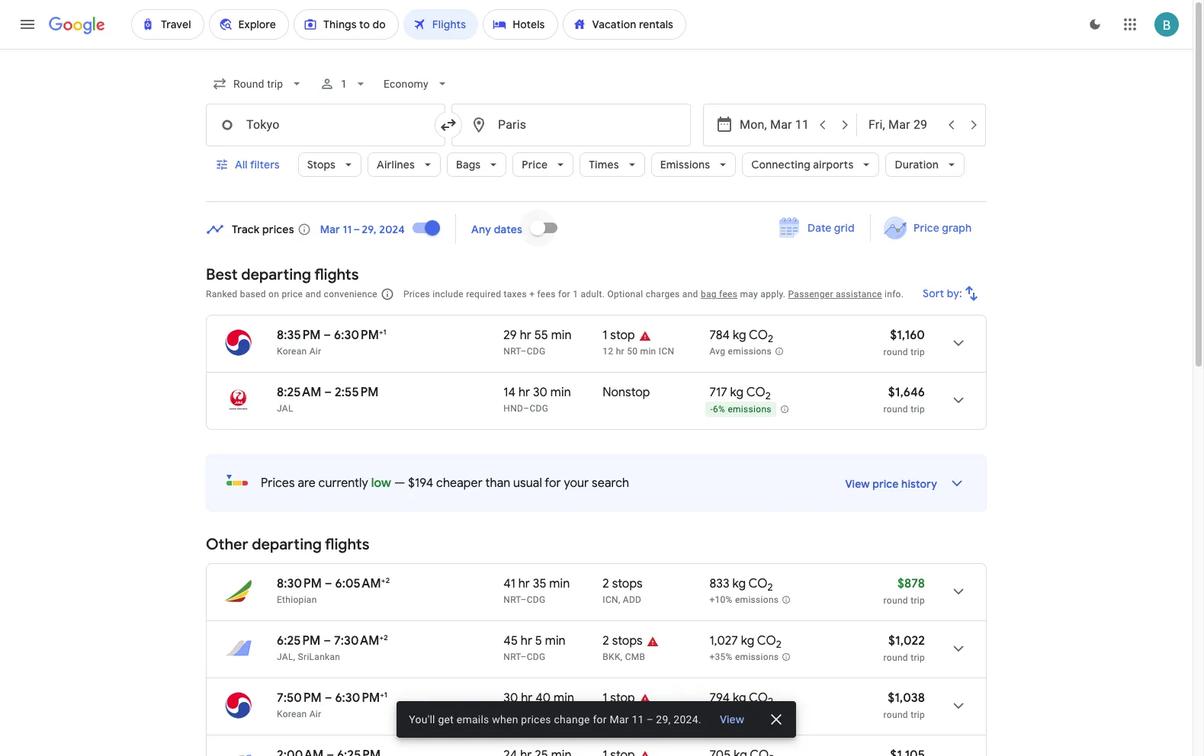 Task type: describe. For each thing, give the bounding box(es) containing it.
price graph
[[914, 221, 972, 235]]

total duration 24 hr 25 min. element
[[504, 748, 603, 757]]

best departing flights
[[206, 266, 359, 285]]

1 inside popup button
[[341, 78, 347, 90]]

Departure time: 7:50 PM. text field
[[277, 691, 322, 707]]

– inside '7:50 pm – 6:30 pm + 1'
[[325, 691, 332, 707]]

hnd for 30
[[504, 710, 524, 720]]

air for 7:50 pm
[[310, 710, 322, 720]]

main menu image
[[18, 15, 37, 34]]

1 inside 8:35 pm – 6:30 pm + 1
[[383, 327, 387, 337]]

co for 717
[[747, 385, 766, 401]]

29
[[504, 328, 517, 343]]

convenience
[[324, 289, 378, 300]]

korean for 7:50 pm
[[277, 710, 307, 720]]

6%
[[713, 405, 726, 415]]

41
[[504, 577, 516, 592]]

nrt for 45
[[504, 652, 521, 663]]

8:35 pm – 6:30 pm + 1
[[277, 327, 387, 343]]

round for $1,646
[[884, 404, 909, 415]]

– inside 41 hr 35 min nrt – cdg
[[521, 595, 527, 606]]

history
[[902, 478, 938, 491]]

hr for 50
[[616, 346, 625, 357]]

2 inside 794 kg co 2
[[768, 696, 774, 709]]

794
[[710, 691, 730, 707]]

graph
[[942, 221, 972, 235]]

sort by: button
[[917, 275, 987, 312]]

Arrival time: 6:05 AM on  Wednesday, March 13. text field
[[335, 576, 390, 592]]

1 fees from the left
[[538, 289, 556, 300]]

1022 US dollars text field
[[889, 634, 925, 649]]

all filters
[[235, 158, 280, 172]]

air for 8:35 pm
[[310, 346, 322, 357]]

6:30 pm for 7:50 pm
[[335, 691, 380, 707]]

layover (1 of 2) is a 1 hr 20 min layover at incheon international airport in seoul. layover (2 of 2) is a 16 hr 45 min layover at bole addis ababa international airport in addis ababa. element
[[603, 594, 702, 607]]

– inside 8:35 pm – 6:30 pm + 1
[[324, 328, 331, 343]]

round for $878
[[884, 596, 909, 607]]

passenger
[[789, 289, 834, 300]]

loading results progress bar
[[0, 49, 1193, 52]]

other
[[206, 536, 248, 555]]

times
[[589, 158, 619, 172]]

40
[[536, 691, 551, 707]]

swap origin and destination. image
[[439, 116, 458, 134]]

+ for 41
[[381, 576, 386, 586]]

based
[[240, 289, 266, 300]]

flights for best departing flights
[[314, 266, 359, 285]]

Departure time: 8:30 PM. text field
[[277, 577, 322, 592]]

total duration 45 hr 5 min. element
[[504, 634, 603, 652]]

2 and from the left
[[683, 289, 699, 300]]

departing for best
[[241, 266, 311, 285]]

nonstop
[[603, 385, 650, 401]]

co for 784
[[749, 328, 768, 343]]

optional
[[608, 289, 644, 300]]

add
[[623, 595, 642, 606]]

kg for 794
[[733, 691, 747, 707]]

+ for 30
[[380, 690, 384, 700]]

8:30 pm – 6:05 am + 2
[[277, 576, 390, 592]]

6:30 pm for 8:35 pm
[[334, 328, 379, 343]]

5
[[535, 634, 542, 649]]

8:25 am – 2:55 pm jal
[[277, 385, 379, 414]]

find the best price region
[[206, 209, 987, 254]]

jal
[[277, 404, 294, 414]]

kg for 1,027
[[741, 634, 755, 649]]

track prices
[[232, 222, 294, 236]]

all filters button
[[206, 146, 292, 183]]

departing for other
[[252, 536, 322, 555]]

6:25 pm
[[277, 634, 321, 649]]

emissions for 794
[[728, 710, 772, 720]]

stop for 30 hr 40 min
[[611, 691, 635, 707]]

—
[[394, 476, 405, 491]]

hr for 55
[[520, 328, 532, 343]]

leaves haneda airport at 7:50 pm on monday, march 11 and arrives at paris charles de gaulle airport at 6:30 pm on tuesday, march 12. element
[[277, 690, 388, 707]]

hr for 35
[[519, 577, 530, 592]]

kg for 833
[[733, 577, 746, 592]]

by:
[[948, 287, 963, 301]]

mar inside view status
[[610, 714, 629, 726]]

cheaper
[[437, 476, 483, 491]]

$1,160 round trip
[[884, 328, 925, 358]]

view for view
[[720, 713, 744, 727]]

icn inside layover (1 of 1) is a 12 hr 50 min overnight layover at incheon international airport in seoul. element
[[659, 346, 675, 357]]

11 – 29, inside 'find the best price' "region"
[[343, 222, 377, 236]]

any dates
[[472, 222, 523, 236]]

prices include required taxes + fees for 1 adult. optional charges and bag fees may apply. passenger assistance
[[404, 289, 883, 300]]

all
[[235, 158, 248, 172]]

$1,038
[[888, 691, 925, 707]]

price button
[[513, 146, 574, 183]]

date grid button
[[768, 214, 867, 242]]

$1,022 round trip
[[884, 634, 925, 664]]

$878
[[898, 577, 925, 592]]

ranked
[[206, 289, 238, 300]]

Departure time: 8:35 PM. text field
[[277, 328, 321, 343]]

sort
[[923, 287, 945, 301]]

12 hr 50 min icn
[[603, 346, 675, 357]]

2024
[[379, 222, 405, 236]]

– inside 30 hr 40 min hnd – cdg
[[524, 710, 530, 720]]

trip for $1,022
[[911, 653, 925, 664]]

round for $1,160
[[884, 347, 909, 358]]

hr for 30
[[519, 385, 530, 401]]

min for 5
[[545, 634, 566, 649]]

2024.
[[674, 714, 702, 726]]

filters
[[250, 158, 280, 172]]

– inside "29 hr 55 min nrt – cdg"
[[521, 346, 527, 357]]

1 button
[[314, 66, 375, 102]]

– inside 14 hr 30 min hnd – cdg
[[524, 404, 530, 414]]

50
[[627, 346, 638, 357]]

bkk , cmb
[[603, 652, 646, 663]]

emissions down 717 kg co 2
[[728, 405, 772, 415]]

cdg for 5
[[527, 652, 546, 663]]

2:55 pm
[[335, 385, 379, 401]]

1 inside '7:50 pm – 6:30 pm + 1'
[[384, 690, 388, 700]]

ethiopian
[[277, 595, 317, 606]]

$1,038 round trip
[[884, 691, 925, 721]]

Arrival time: 6:25 PM. text field
[[337, 748, 381, 757]]

leaves haneda airport at 8:25 am on monday, march 11 and arrives at paris charles de gaulle airport at 2:55 pm on monday, march 11. element
[[277, 385, 379, 401]]

– inside the 45 hr 5 min nrt – cdg
[[521, 652, 527, 663]]

avg emissions for 784
[[710, 347, 772, 357]]

2 inside 1,027 kg co 2
[[777, 639, 782, 652]]

view status
[[397, 702, 796, 739]]

change appearance image
[[1077, 6, 1114, 43]]

for for fees
[[558, 289, 571, 300]]

29 hr 55 min nrt – cdg
[[504, 328, 572, 357]]

are
[[298, 476, 316, 491]]

14 hr 30 min hnd – cdg
[[504, 385, 571, 414]]

airport
[[649, 710, 678, 720]]

avg for 784
[[710, 347, 726, 357]]

layover (1 of 1) is a 13 hr 45 min overnight layover in seoul. transfer here from gimpo international airport to incheon international airport. element
[[603, 709, 702, 721]]

adult.
[[581, 289, 605, 300]]

30 inside 30 hr 40 min hnd – cdg
[[504, 691, 518, 707]]

+ for 29
[[379, 327, 383, 337]]

nrt for 29
[[504, 346, 521, 357]]

kg for 717
[[731, 385, 744, 401]]

$878 round trip
[[884, 577, 925, 607]]

leaves haneda airport at 2:00 am on monday, march 11 and arrives at paris charles de gaulle airport at 6:25 pm on monday, march 11. element
[[277, 748, 381, 757]]

trip for $1,038
[[911, 710, 925, 721]]

min for 35
[[550, 577, 570, 592]]

cmb
[[625, 652, 646, 663]]

arrival time: 6:30 pm on  tuesday, march 12. text field for 8:35 pm
[[334, 327, 387, 343]]

7:30 am
[[334, 634, 380, 649]]

total duration 41 hr 35 min. element
[[504, 577, 603, 594]]

leaves narita international airport at 8:35 pm on monday, march 11 and arrives at paris charles de gaulle airport at 6:30 pm on tuesday, march 12. element
[[277, 327, 387, 343]]

784 kg co 2
[[710, 328, 774, 346]]

change
[[554, 714, 590, 726]]

min for 50
[[641, 346, 657, 357]]

1 stop flight. element for 29 hr 55 min
[[603, 328, 635, 346]]

min for 55
[[551, 328, 572, 343]]

2 stops
[[603, 634, 643, 649]]

1646 US dollars text field
[[889, 385, 925, 401]]

co for 794
[[749, 691, 768, 707]]

search
[[592, 476, 630, 491]]

2 up the bkk
[[603, 634, 610, 649]]

include
[[433, 289, 464, 300]]

– inside 6:25 pm – 7:30 am + 2
[[324, 634, 331, 649]]

round for $1,022
[[884, 653, 909, 664]]

currently
[[319, 476, 368, 491]]

$1,646 round trip
[[884, 385, 925, 415]]

1,027
[[710, 634, 738, 649]]

1 stop flight. element for 30 hr 40 min
[[603, 691, 635, 709]]

Return text field
[[869, 105, 939, 146]]

1 vertical spatial for
[[545, 476, 561, 491]]

taxes
[[504, 289, 527, 300]]

Departure time: 2:00 AM. text field
[[277, 748, 324, 757]]

717
[[710, 385, 728, 401]]

-
[[711, 405, 713, 415]]

hr for 5
[[521, 634, 533, 649]]

stop for 29 hr 55 min
[[611, 328, 635, 343]]

+ for 45
[[380, 633, 384, 643]]

flight details. leaves narita international airport at 8:35 pm on monday, march 11 and arrives at paris charles de gaulle airport at 6:30 pm on tuesday, march 12. image
[[941, 325, 977, 362]]

14
[[504, 385, 516, 401]]

change
[[603, 710, 635, 720]]

may
[[740, 289, 758, 300]]

35
[[533, 577, 547, 592]]

get
[[438, 714, 454, 726]]

2 inside 833 kg co 2
[[768, 582, 773, 595]]



Task type: locate. For each thing, give the bounding box(es) containing it.
cdg down 55
[[527, 346, 546, 357]]

0 vertical spatial prices
[[262, 222, 294, 236]]

1 round from the top
[[884, 347, 909, 358]]

1 vertical spatial price
[[873, 478, 899, 491]]

1 vertical spatial korean air
[[277, 710, 322, 720]]

date grid
[[808, 221, 855, 235]]

+10% emissions
[[710, 595, 779, 606]]

than
[[486, 476, 511, 491]]

mar right learn more about tracked prices icon in the left of the page
[[320, 222, 340, 236]]

hr left 50 on the right
[[616, 346, 625, 357]]

co inside 717 kg co 2
[[747, 385, 766, 401]]

assistance
[[836, 289, 883, 300]]

nrt down 45
[[504, 652, 521, 663]]

30 inside 14 hr 30 min hnd – cdg
[[533, 385, 548, 401]]

passenger assistance button
[[789, 289, 883, 300]]

trip down $1,022 text field
[[911, 653, 925, 664]]

2 2 stops flight. element from the top
[[603, 634, 643, 652]]

price right bags popup button
[[522, 158, 548, 172]]

view inside button
[[720, 713, 744, 727]]

2 stops flight. element up the add
[[603, 577, 643, 594]]

0 horizontal spatial 30
[[504, 691, 518, 707]]

trip for $1,160
[[911, 347, 925, 358]]

1160 US dollars text field
[[891, 328, 925, 343]]

1 stop from the top
[[611, 328, 635, 343]]

nrt inside "29 hr 55 min nrt – cdg"
[[504, 346, 521, 357]]

2 stops flight. element up the bkk , cmb
[[603, 634, 643, 652]]

0 vertical spatial 1 stop flight. element
[[603, 328, 635, 346]]

min right 50 on the right
[[641, 346, 657, 357]]

0 vertical spatial 6:30 pm
[[334, 328, 379, 343]]

kg up +35% emissions
[[741, 634, 755, 649]]

None field
[[206, 70, 311, 98], [378, 70, 456, 98], [206, 70, 311, 98], [378, 70, 456, 98]]

+ down arrival time: 6:05 am on  wednesday, march 13. text box
[[380, 633, 384, 643]]

Arrival time: 6:30 PM on  Tuesday, March 12. text field
[[334, 327, 387, 343], [335, 690, 388, 707]]

you'll get emails when prices change for mar 11 – 29, 2024.
[[409, 714, 702, 726]]

8:25 am
[[277, 385, 322, 401]]

round inside '$1,038 round trip'
[[884, 710, 909, 721]]

2 1 stop from the top
[[603, 691, 635, 707]]

change of airport
[[603, 710, 678, 720]]

1 korean air from the top
[[277, 346, 322, 357]]

icn left the add
[[603, 595, 619, 606]]

emissions
[[728, 347, 772, 357], [728, 405, 772, 415], [735, 595, 779, 606], [735, 652, 779, 663], [728, 710, 772, 720]]

1105 US dollars text field
[[890, 748, 925, 757]]

2 vertical spatial for
[[593, 714, 607, 726]]

air down departure time: 7:50 pm. text field
[[310, 710, 322, 720]]

price
[[282, 289, 303, 300], [873, 478, 899, 491]]

Departure time: 8:25 AM. text field
[[277, 385, 322, 401]]

1 vertical spatial avg emissions
[[710, 710, 772, 720]]

2 avg emissions from the top
[[710, 710, 772, 720]]

round inside $878 round trip
[[884, 596, 909, 607]]

5 trip from the top
[[911, 710, 925, 721]]

0 vertical spatial mar
[[320, 222, 340, 236]]

– right 8:30 pm
[[325, 577, 332, 592]]

cdg for 35
[[527, 595, 546, 606]]

nrt for 41
[[504, 595, 521, 606]]

878 US dollars text field
[[898, 577, 925, 592]]

0 horizontal spatial mar
[[320, 222, 340, 236]]

0 vertical spatial 30
[[533, 385, 548, 401]]

cdg for 30
[[530, 404, 549, 414]]

2 right view button
[[768, 696, 774, 709]]

and left bag
[[683, 289, 699, 300]]

fees right taxes
[[538, 289, 556, 300]]

kg for 784
[[733, 328, 747, 343]]

1 horizontal spatial fees
[[720, 289, 738, 300]]

1 vertical spatial air
[[310, 710, 322, 720]]

0 vertical spatial korean
[[277, 346, 307, 357]]

2 up +35% emissions
[[777, 639, 782, 652]]

3 round from the top
[[884, 596, 909, 607]]

+ up 'arrival time: 7:30 am on  wednesday, march 13.' text field
[[381, 576, 386, 586]]

1 vertical spatial arrival time: 6:30 pm on  tuesday, march 12. text field
[[335, 690, 388, 707]]

nrt inside the 45 hr 5 min nrt – cdg
[[504, 652, 521, 663]]

kg right the 794
[[733, 691, 747, 707]]

1 vertical spatial korean
[[277, 710, 307, 720]]

any
[[472, 222, 491, 236]]

11 – 29, inside view status
[[632, 714, 671, 726]]

emissions down 794 kg co 2
[[728, 710, 772, 720]]

trip down $878
[[911, 596, 925, 607]]

kg inside 784 kg co 2
[[733, 328, 747, 343]]

3 nrt from the top
[[504, 652, 521, 663]]

6:30 pm inside '7:50 pm – 6:30 pm + 1'
[[335, 691, 380, 707]]

2 korean from the top
[[277, 710, 307, 720]]

1 korean from the top
[[277, 346, 307, 357]]

prices left learn more about tracked prices icon in the left of the page
[[262, 222, 294, 236]]

icn right 50 on the right
[[659, 346, 675, 357]]

1 air from the top
[[310, 346, 322, 357]]

flights for other departing flights
[[325, 536, 370, 555]]

none search field containing all filters
[[206, 66, 987, 202]]

round down the $1,646
[[884, 404, 909, 415]]

1 vertical spatial 6:30 pm
[[335, 691, 380, 707]]

emails
[[457, 714, 489, 726]]

co inside 784 kg co 2
[[749, 328, 768, 343]]

flight details. leaves narita international airport at 8:30 pm on monday, march 11 and arrives at paris charles de gaulle airport at 6:05 am on wednesday, march 13. image
[[941, 574, 977, 610]]

date
[[808, 221, 832, 235]]

2 round from the top
[[884, 404, 909, 415]]

duration
[[895, 158, 939, 172]]

korean air down departure time: 8:35 pm. text box
[[277, 346, 322, 357]]

2 nrt from the top
[[504, 595, 521, 606]]

1 vertical spatial 11 – 29,
[[632, 714, 671, 726]]

1 vertical spatial mar
[[610, 714, 629, 726]]

min right 55
[[551, 328, 572, 343]]

trip for $878
[[911, 596, 925, 607]]

1 stops from the top
[[612, 577, 643, 592]]

2 up -6% emissions
[[766, 390, 771, 403]]

1 vertical spatial nrt
[[504, 595, 521, 606]]

1 vertical spatial icn
[[603, 595, 619, 606]]

emissions for 1,027
[[735, 652, 779, 663]]

hnd
[[504, 404, 524, 414], [504, 710, 524, 720]]

stops for 2 stops icn , add
[[612, 577, 643, 592]]

mar
[[320, 222, 340, 236], [610, 714, 629, 726]]

airlines
[[377, 158, 415, 172]]

7:50 pm
[[277, 691, 322, 707]]

1038 US dollars text field
[[888, 691, 925, 707]]

1 horizontal spatial 11 – 29,
[[632, 714, 671, 726]]

min inside the 45 hr 5 min nrt – cdg
[[545, 634, 566, 649]]

cdg down the 5
[[527, 652, 546, 663]]

cdg inside 14 hr 30 min hnd – cdg
[[530, 404, 549, 414]]

avg
[[710, 347, 726, 357], [710, 710, 726, 720]]

view left history
[[846, 478, 870, 491]]

learn more about tracked prices image
[[297, 222, 311, 236]]

cdg inside 41 hr 35 min nrt – cdg
[[527, 595, 546, 606]]

1 avg from the top
[[710, 347, 726, 357]]

cdg inside the 45 hr 5 min nrt – cdg
[[527, 652, 546, 663]]

min inside "29 hr 55 min nrt – cdg"
[[551, 328, 572, 343]]

0 vertical spatial departing
[[241, 266, 311, 285]]

apply.
[[761, 289, 786, 300]]

leaves narita international airport at 8:30 pm on monday, march 11 and arrives at paris charles de gaulle airport at 6:05 am on wednesday, march 13. element
[[277, 576, 390, 592]]

0 horizontal spatial view
[[720, 713, 744, 727]]

avg emissions for 794
[[710, 710, 772, 720]]

0 vertical spatial flights
[[314, 266, 359, 285]]

717 kg co 2
[[710, 385, 771, 403]]

emissions button
[[651, 146, 736, 183]]

1 2 stops flight. element from the top
[[603, 577, 643, 594]]

1 vertical spatial stops
[[612, 634, 643, 649]]

8:30 pm
[[277, 577, 322, 592]]

6:25 pm – 7:30 am + 2
[[277, 633, 388, 649]]

connecting
[[752, 158, 811, 172]]

0 horizontal spatial prices
[[261, 476, 295, 491]]

+
[[530, 289, 535, 300], [379, 327, 383, 337], [381, 576, 386, 586], [380, 633, 384, 643], [380, 690, 384, 700]]

cdg for 55
[[527, 346, 546, 357]]

avg down 784 on the right of page
[[710, 347, 726, 357]]

0 horizontal spatial and
[[306, 289, 321, 300]]

1 vertical spatial stop
[[611, 691, 635, 707]]

+ down 'arrival time: 7:30 am on  wednesday, march 13.' text field
[[380, 690, 384, 700]]

stop up change
[[611, 691, 635, 707]]

and down best departing flights in the top left of the page
[[306, 289, 321, 300]]

1 vertical spatial view
[[720, 713, 744, 727]]

–
[[324, 328, 331, 343], [521, 346, 527, 357], [324, 385, 332, 401], [524, 404, 530, 414], [325, 577, 332, 592], [521, 595, 527, 606], [324, 634, 331, 649], [521, 652, 527, 663], [325, 691, 332, 707], [524, 710, 530, 720]]

korean for 8:35 pm
[[277, 346, 307, 357]]

avg for 794
[[710, 710, 726, 720]]

+ inside 8:30 pm – 6:05 am + 2
[[381, 576, 386, 586]]

price left history
[[873, 478, 899, 491]]

cdg inside "29 hr 55 min nrt – cdg"
[[527, 346, 546, 357]]

1 horizontal spatial view
[[846, 478, 870, 491]]

main content containing best departing flights
[[206, 209, 987, 757]]

, left cmb
[[621, 652, 623, 663]]

trip inside '$1,038 round trip'
[[911, 710, 925, 721]]

1 vertical spatial flights
[[325, 536, 370, 555]]

8:35 pm
[[277, 328, 321, 343]]

arrival time: 6:30 pm on  tuesday, march 12. text field down convenience
[[334, 327, 387, 343]]

ranked based on price and convenience
[[206, 289, 378, 300]]

0 vertical spatial price
[[282, 289, 303, 300]]

emissions down 784 kg co 2
[[728, 347, 772, 357]]

co for 1,027
[[758, 634, 777, 649]]

– down total duration 41 hr 35 min. element
[[521, 595, 527, 606]]

0 vertical spatial view
[[846, 478, 870, 491]]

times button
[[580, 146, 645, 183]]

2 up layover (1 of 2) is a 1 hr 20 min layover at incheon international airport in seoul. layover (2 of 2) is a 16 hr 45 min layover at bole addis ababa international airport in addis ababa. element
[[603, 577, 610, 592]]

korean air for 8:35 pm
[[277, 346, 322, 357]]

1 horizontal spatial 30
[[533, 385, 548, 401]]

kg inside 717 kg co 2
[[731, 385, 744, 401]]

3 1 stop flight. element from the top
[[603, 748, 635, 757]]

45 hr 5 min nrt – cdg
[[504, 634, 566, 663]]

1 stop flight. element up change
[[603, 691, 635, 709]]

flights up the 6:05 am
[[325, 536, 370, 555]]

0 horizontal spatial price
[[282, 289, 303, 300]]

1 horizontal spatial and
[[683, 289, 699, 300]]

1 vertical spatial departing
[[252, 536, 322, 555]]

hr left the 5
[[521, 634, 533, 649]]

trip inside $1,022 round trip
[[911, 653, 925, 664]]

prices left are at the left of page
[[261, 476, 295, 491]]

co right the 794
[[749, 691, 768, 707]]

None search field
[[206, 66, 987, 202]]

1 stop up 12
[[603, 328, 635, 343]]

0 vertical spatial korean air
[[277, 346, 322, 357]]

0 horizontal spatial price
[[522, 158, 548, 172]]

$1,022
[[889, 634, 925, 649]]

4 trip from the top
[[911, 653, 925, 664]]

6:30 pm down convenience
[[334, 328, 379, 343]]

co for 833
[[749, 577, 768, 592]]

7:50 pm – 6:30 pm + 1
[[277, 690, 388, 707]]

2 air from the top
[[310, 710, 322, 720]]

kg up -6% emissions
[[731, 385, 744, 401]]

2 avg from the top
[[710, 710, 726, 720]]

hnd inside 30 hr 40 min hnd – cdg
[[504, 710, 524, 720]]

trip for $1,646
[[911, 404, 925, 415]]

learn more about ranking image
[[381, 288, 394, 301]]

cdg down 40
[[530, 710, 549, 720]]

stops for 2 stops
[[612, 634, 643, 649]]

1 1 stop flight. element from the top
[[603, 328, 635, 346]]

emissions for 833
[[735, 595, 779, 606]]

2 vertical spatial 1 stop flight. element
[[603, 748, 635, 757]]

emissions for 784
[[728, 347, 772, 357]]

min right the 5
[[545, 634, 566, 649]]

1 horizontal spatial icn
[[659, 346, 675, 357]]

hnd down 14
[[504, 404, 524, 414]]

6:30 pm inside 8:35 pm – 6:30 pm + 1
[[334, 328, 379, 343]]

1 1 stop from the top
[[603, 328, 635, 343]]

1 horizontal spatial price
[[914, 221, 940, 235]]

stops inside 2 stops icn , add
[[612, 577, 643, 592]]

6:30 pm up arrival time: 6:25 pm. text field
[[335, 691, 380, 707]]

1 vertical spatial prices
[[521, 714, 552, 726]]

round inside $1,646 round trip
[[884, 404, 909, 415]]

stop
[[611, 328, 635, 343], [611, 691, 635, 707]]

0 vertical spatial stop
[[611, 328, 635, 343]]

+ right taxes
[[530, 289, 535, 300]]

hnd for 14
[[504, 404, 524, 414]]

min for 30
[[551, 385, 571, 401]]

0 horizontal spatial fees
[[538, 289, 556, 300]]

0 vertical spatial nrt
[[504, 346, 521, 357]]

– down total duration 45 hr 5 min. element
[[521, 652, 527, 663]]

0 vertical spatial hnd
[[504, 404, 524, 414]]

price inside popup button
[[522, 158, 548, 172]]

price graph button
[[874, 214, 984, 242]]

0 vertical spatial stops
[[612, 577, 643, 592]]

1 vertical spatial 1 stop
[[603, 691, 635, 707]]

1 hnd from the top
[[504, 404, 524, 414]]

0 horizontal spatial 11 – 29,
[[343, 222, 377, 236]]

for for change
[[593, 714, 607, 726]]

– inside 8:30 pm – 6:05 am + 2
[[325, 577, 332, 592]]

None text field
[[206, 104, 446, 146], [452, 104, 691, 146], [206, 104, 446, 146], [452, 104, 691, 146]]

trip inside $1,646 round trip
[[911, 404, 925, 415]]

kg right 784 on the right of page
[[733, 328, 747, 343]]

1 stop for 30 hr 40 min
[[603, 691, 635, 707]]

, left the add
[[619, 595, 621, 606]]

2 korean air from the top
[[277, 710, 322, 720]]

2 hnd from the top
[[504, 710, 524, 720]]

total duration 14 hr 30 min. element
[[504, 385, 603, 403]]

kg inside 1,027 kg co 2
[[741, 634, 755, 649]]

jal,
[[277, 652, 296, 663]]

45
[[504, 634, 518, 649]]

mar inside 'find the best price' "region"
[[320, 222, 340, 236]]

price inside button
[[914, 221, 940, 235]]

price for price
[[522, 158, 548, 172]]

1 horizontal spatial mar
[[610, 714, 629, 726]]

Departure text field
[[740, 105, 810, 146]]

round inside $1,160 round trip
[[884, 347, 909, 358]]

prices inside 'find the best price' "region"
[[262, 222, 294, 236]]

+ inside 8:35 pm – 6:30 pm + 1
[[379, 327, 383, 337]]

on
[[269, 289, 279, 300]]

cdg down 35
[[527, 595, 546, 606]]

0 horizontal spatial prices
[[262, 222, 294, 236]]

2 stops flight. element
[[603, 577, 643, 594], [603, 634, 643, 652]]

co up +35% emissions
[[758, 634, 777, 649]]

hnd inside 14 hr 30 min hnd – cdg
[[504, 404, 524, 414]]

required
[[466, 289, 501, 300]]

korean down departure time: 7:50 pm. text field
[[277, 710, 307, 720]]

1 vertical spatial prices
[[261, 476, 295, 491]]

connecting airports button
[[742, 146, 880, 183]]

price left graph on the top of page
[[914, 221, 940, 235]]

hnd right the emails
[[504, 710, 524, 720]]

prices for prices are currently low — $194 cheaper than usual for your search
[[261, 476, 295, 491]]

korean down departure time: 8:35 pm. text box
[[277, 346, 307, 357]]

co up the +10% emissions at the bottom right
[[749, 577, 768, 592]]

0 vertical spatial avg emissions
[[710, 347, 772, 357]]

2 fees from the left
[[720, 289, 738, 300]]

flight details. leaves haneda airport at 7:50 pm on monday, march 11 and arrives at paris charles de gaulle airport at 6:30 pm on tuesday, march 12. image
[[941, 688, 977, 725]]

emissions down 1,027 kg co 2
[[735, 652, 779, 663]]

2 right the 6:05 am
[[386, 576, 390, 586]]

when
[[492, 714, 519, 726]]

bag
[[701, 289, 717, 300]]

0 vertical spatial air
[[310, 346, 322, 357]]

833
[[710, 577, 730, 592]]

total duration 29 hr 55 min. element
[[504, 328, 603, 346]]

main content
[[206, 209, 987, 757]]

charges
[[646, 289, 680, 300]]

hr inside "29 hr 55 min nrt – cdg"
[[520, 328, 532, 343]]

duration button
[[886, 146, 965, 183]]

icn
[[659, 346, 675, 357], [603, 595, 619, 606]]

2 inside 784 kg co 2
[[768, 333, 774, 346]]

hr left 40
[[521, 691, 533, 707]]

6:05 am
[[335, 577, 381, 592]]

+10%
[[710, 595, 733, 606]]

Departure time: 6:25 PM. text field
[[277, 634, 321, 649]]

0 vertical spatial 2 stops flight. element
[[603, 577, 643, 594]]

layover (1 of 2) is a 9 hr 25 min overnight layover at suvarnabhumi airport in bangkok. layover (2 of 2) is a 13 hr 30 min layover at bandaranaike international airport in colombo. element
[[603, 652, 702, 664]]

nrt inside 41 hr 35 min nrt – cdg
[[504, 595, 521, 606]]

hr inside the 45 hr 5 min nrt – cdg
[[521, 634, 533, 649]]

stops up the add
[[612, 577, 643, 592]]

2 stops icn , add
[[603, 577, 643, 606]]

best
[[206, 266, 238, 285]]

min inside 30 hr 40 min hnd – cdg
[[554, 691, 574, 707]]

view for view price history
[[846, 478, 870, 491]]

prices
[[262, 222, 294, 236], [521, 714, 552, 726]]

min for 40
[[554, 691, 574, 707]]

0 vertical spatial avg
[[710, 347, 726, 357]]

price for price graph
[[914, 221, 940, 235]]

co inside 794 kg co 2
[[749, 691, 768, 707]]

1 vertical spatial price
[[914, 221, 940, 235]]

Arrival time: 2:55 PM. text field
[[335, 385, 379, 401]]

trip down $1,038 in the bottom of the page
[[911, 710, 925, 721]]

1 horizontal spatial prices
[[521, 714, 552, 726]]

1 vertical spatial hnd
[[504, 710, 524, 720]]

4 round from the top
[[884, 653, 909, 664]]

2 inside 8:30 pm – 6:05 am + 2
[[386, 576, 390, 586]]

usual
[[514, 476, 542, 491]]

hr inside 41 hr 35 min nrt – cdg
[[519, 577, 530, 592]]

flight details. leaves narita international airport at 6:25 pm on monday, march 11 and arrives at paris charles de gaulle airport at 7:30 am on wednesday, march 13. image
[[941, 631, 977, 668]]

1 trip from the top
[[911, 347, 925, 358]]

kg inside 794 kg co 2
[[733, 691, 747, 707]]

bkk
[[603, 652, 621, 663]]

2 stops from the top
[[612, 634, 643, 649]]

– down total duration 29 hr 55 min. element
[[521, 346, 527, 357]]

icn inside 2 stops icn , add
[[603, 595, 619, 606]]

1 stop up change
[[603, 691, 635, 707]]

1 vertical spatial 1 stop flight. element
[[603, 691, 635, 709]]

leaves narita international airport at 6:25 pm on monday, march 11 and arrives at paris charles de gaulle airport at 7:30 am on wednesday, march 13. element
[[277, 633, 388, 649]]

0 vertical spatial 11 – 29,
[[343, 222, 377, 236]]

co right 784 on the right of page
[[749, 328, 768, 343]]

2 vertical spatial nrt
[[504, 652, 521, 663]]

+ inside 6:25 pm – 7:30 am + 2
[[380, 633, 384, 643]]

0 vertical spatial price
[[522, 158, 548, 172]]

bag fees button
[[701, 289, 738, 300]]

nrt down the 41
[[504, 595, 521, 606]]

for left adult. at top
[[558, 289, 571, 300]]

layover (1 of 1) is a 12 hr 50 min overnight layover at incheon international airport in seoul. element
[[603, 346, 702, 358]]

2 trip from the top
[[911, 404, 925, 415]]

airlines button
[[368, 146, 441, 183]]

+ inside '7:50 pm – 6:30 pm + 1'
[[380, 690, 384, 700]]

hr right 29
[[520, 328, 532, 343]]

of
[[638, 710, 647, 720]]

stop up 50 on the right
[[611, 328, 635, 343]]

0 vertical spatial 1 stop
[[603, 328, 635, 343]]

hr inside 14 hr 30 min hnd – cdg
[[519, 385, 530, 401]]

0 horizontal spatial icn
[[603, 595, 619, 606]]

departing up on
[[241, 266, 311, 285]]

trip inside $878 round trip
[[911, 596, 925, 607]]

1 horizontal spatial price
[[873, 478, 899, 491]]

784
[[710, 328, 730, 343]]

view down 794 kg co 2
[[720, 713, 744, 727]]

3 trip from the top
[[911, 596, 925, 607]]

+35% emissions
[[710, 652, 779, 663]]

your
[[564, 476, 589, 491]]

hr for 40
[[521, 691, 533, 707]]

other departing flights
[[206, 536, 370, 555]]

avg emissions
[[710, 347, 772, 357], [710, 710, 772, 720]]

hr inside 30 hr 40 min hnd – cdg
[[521, 691, 533, 707]]

view price history image
[[939, 465, 976, 502]]

min inside 41 hr 35 min nrt – cdg
[[550, 577, 570, 592]]

– inside 8:25 am – 2:55 pm jal
[[324, 385, 332, 401]]

srilankan
[[298, 652, 340, 663]]

cdg inside 30 hr 40 min hnd – cdg
[[530, 710, 549, 720]]

round down $1,038 in the bottom of the page
[[884, 710, 909, 721]]

5 round from the top
[[884, 710, 909, 721]]

1,027 kg co 2
[[710, 634, 782, 652]]

prices down 40
[[521, 714, 552, 726]]

1 nrt from the top
[[504, 346, 521, 357]]

30 hr 40 min hnd – cdg
[[504, 691, 574, 720]]

round down $878
[[884, 596, 909, 607]]

2 right 7:30 am
[[384, 633, 388, 643]]

co inside 833 kg co 2
[[749, 577, 768, 592]]

stops
[[612, 577, 643, 592], [612, 634, 643, 649]]

connecting airports
[[752, 158, 854, 172]]

, inside layover (1 of 2) is a 9 hr 25 min overnight layover at suvarnabhumi airport in bangkok. layover (2 of 2) is a 13 hr 30 min layover at bandaranaike international airport in colombo. element
[[621, 652, 623, 663]]

price right on
[[282, 289, 303, 300]]

avg down the 794
[[710, 710, 726, 720]]

air down 8:35 pm – 6:30 pm + 1
[[310, 346, 322, 357]]

korean air down departure time: 7:50 pm. text field
[[277, 710, 322, 720]]

trip inside $1,160 round trip
[[911, 347, 925, 358]]

0 vertical spatial ,
[[619, 595, 621, 606]]

flight details. leaves haneda airport at 8:25 am on monday, march 11 and arrives at paris charles de gaulle airport at 2:55 pm on monday, march 11. image
[[941, 382, 977, 419]]

co inside 1,027 kg co 2
[[758, 634, 777, 649]]

2 inside 717 kg co 2
[[766, 390, 771, 403]]

co up -6% emissions
[[747, 385, 766, 401]]

min right 14
[[551, 385, 571, 401]]

min inside 14 hr 30 min hnd – cdg
[[551, 385, 571, 401]]

round down $1,022 text field
[[884, 653, 909, 664]]

round inside $1,022 round trip
[[884, 653, 909, 664]]

arrival time: 6:30 pm on  tuesday, march 12. text field for 7:50 pm
[[335, 690, 388, 707]]

0 vertical spatial prices
[[404, 289, 430, 300]]

2 inside 2 stops icn , add
[[603, 577, 610, 592]]

1 vertical spatial ,
[[621, 652, 623, 663]]

– down "total duration 14 hr 30 min." element
[[524, 404, 530, 414]]

cdg down "total duration 14 hr 30 min." element
[[530, 404, 549, 414]]

1 vertical spatial avg
[[710, 710, 726, 720]]

cdg for 40
[[530, 710, 549, 720]]

1 stop for 29 hr 55 min
[[603, 328, 635, 343]]

1 avg emissions from the top
[[710, 347, 772, 357]]

total duration 30 hr 40 min. element
[[504, 691, 603, 709]]

nonstop flight. element
[[603, 385, 650, 403]]

korean air
[[277, 346, 322, 357], [277, 710, 322, 720]]

air
[[310, 346, 322, 357], [310, 710, 322, 720]]

0 vertical spatial icn
[[659, 346, 675, 357]]

2 inside 6:25 pm – 7:30 am + 2
[[384, 633, 388, 643]]

1 horizontal spatial prices
[[404, 289, 430, 300]]

– left the arrival time: 2:55 pm. text box
[[324, 385, 332, 401]]

2 down apply.
[[768, 333, 774, 346]]

Arrival time: 7:30 AM on  Wednesday, March 13. text field
[[334, 633, 388, 649]]

2 stop from the top
[[611, 691, 635, 707]]

round for $1,038
[[884, 710, 909, 721]]

prices inside view status
[[521, 714, 552, 726]]

departing
[[241, 266, 311, 285], [252, 536, 322, 555]]

korean air for 7:50 pm
[[277, 710, 322, 720]]

2 1 stop flight. element from the top
[[603, 691, 635, 709]]

min right 40
[[554, 691, 574, 707]]

1 vertical spatial 2 stops flight. element
[[603, 634, 643, 652]]

for right change
[[593, 714, 607, 726]]

fees right bag
[[720, 289, 738, 300]]

kg inside 833 kg co 2
[[733, 577, 746, 592]]

round
[[884, 347, 909, 358], [884, 404, 909, 415], [884, 596, 909, 607], [884, 653, 909, 664], [884, 710, 909, 721]]

1 and from the left
[[306, 289, 321, 300]]

1 vertical spatial 30
[[504, 691, 518, 707]]

avg emissions down 784 kg co 2
[[710, 347, 772, 357]]

0 vertical spatial for
[[558, 289, 571, 300]]

1 stop flight. element
[[603, 328, 635, 346], [603, 691, 635, 709], [603, 748, 635, 757]]

for inside view status
[[593, 714, 607, 726]]

0 vertical spatial arrival time: 6:30 pm on  tuesday, march 12. text field
[[334, 327, 387, 343]]

stops up the bkk , cmb
[[612, 634, 643, 649]]

prices for prices include required taxes + fees for 1 adult. optional charges and bag fees may apply. passenger assistance
[[404, 289, 430, 300]]

hr right the 41
[[519, 577, 530, 592]]

+ down learn more about ranking icon
[[379, 327, 383, 337]]

, inside 2 stops icn , add
[[619, 595, 621, 606]]



Task type: vqa. For each thing, say whether or not it's contained in the screenshot.
Departure time: 10:30 PM. text field
no



